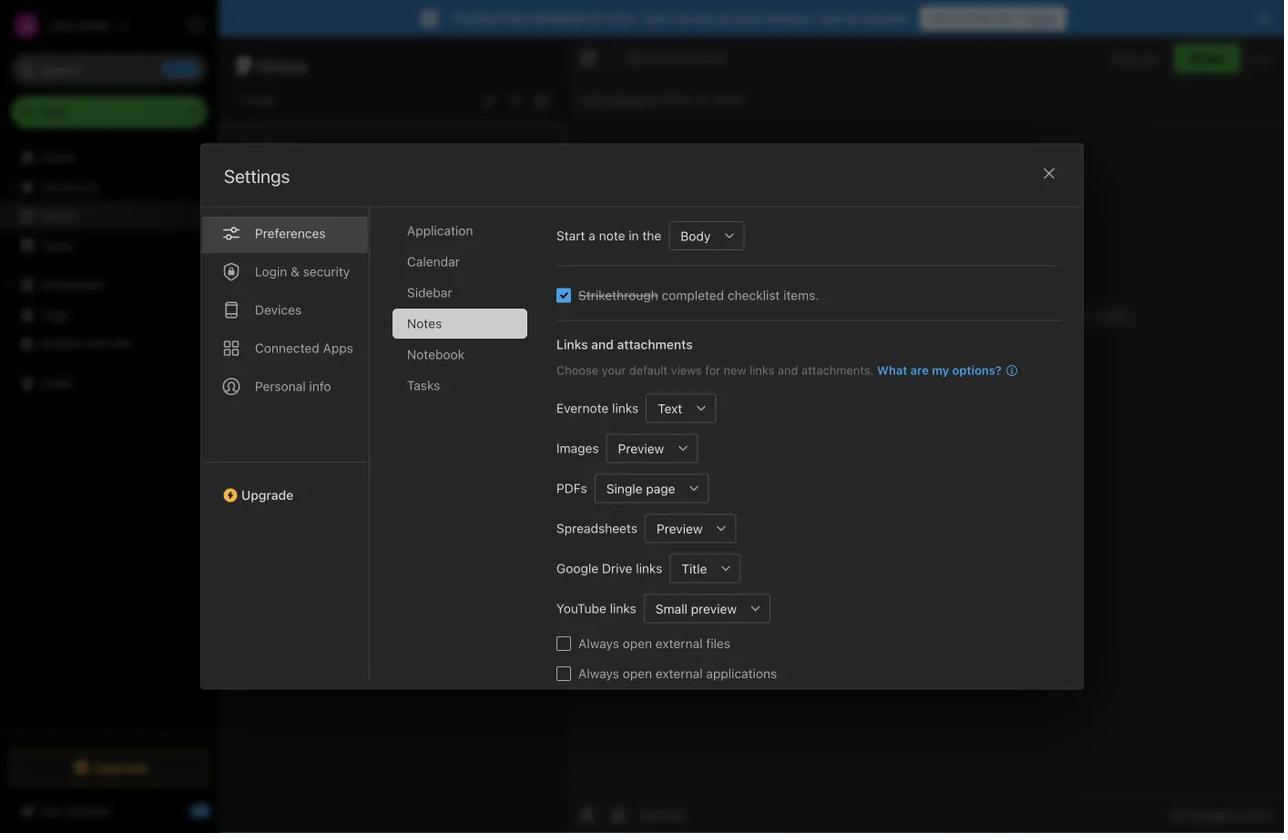 Task type: vqa. For each thing, say whether or not it's contained in the screenshot.
Edit widget title image
no



Task type: locate. For each thing, give the bounding box(es) containing it.
application
[[407, 223, 473, 238]]

devices.
[[765, 10, 814, 26]]

for
[[587, 10, 604, 26], [995, 10, 1013, 26], [705, 363, 721, 377]]

tab list
[[201, 197, 370, 679], [393, 215, 542, 679]]

1 always from the top
[[578, 636, 619, 651]]

default
[[629, 363, 668, 377]]

always open external files
[[578, 636, 730, 651]]

connected apps
[[255, 340, 353, 355]]

note left in
[[599, 228, 625, 243]]

share
[[1189, 51, 1225, 66]]

in
[[629, 228, 639, 243]]

1 vertical spatial note
[[599, 228, 625, 243]]

0 horizontal spatial notes
[[40, 208, 75, 223]]

evernote down choose
[[556, 400, 609, 415]]

preview
[[618, 441, 664, 456], [657, 521, 703, 536]]

2 vertical spatial notes
[[407, 316, 442, 331]]

last
[[580, 92, 605, 107]]

expand note image
[[578, 47, 600, 69]]

and left attachments.
[[778, 363, 798, 377]]

notes
[[258, 55, 308, 76], [40, 208, 75, 223], [407, 316, 442, 331]]

preview up "title" "button"
[[657, 521, 703, 536]]

notebook down notes "tab" at the top left of the page
[[407, 347, 465, 362]]

1 vertical spatial external
[[656, 666, 703, 681]]

personal info
[[255, 378, 331, 393]]

external for files
[[656, 636, 703, 651]]

0 vertical spatial settings
[[230, 18, 277, 32]]

0 vertical spatial always
[[578, 636, 619, 651]]

Choose default view option for Google Drive links field
[[670, 554, 741, 583]]

checklist
[[728, 287, 780, 302]]

calendar tab
[[393, 246, 527, 276]]

login
[[255, 264, 287, 279]]

preview button for spreadsheets
[[645, 514, 707, 543]]

17,
[[694, 92, 709, 107]]

page
[[646, 481, 675, 496]]

Choose default view option for Images field
[[606, 434, 698, 463]]

1 horizontal spatial notes
[[258, 55, 308, 76]]

1 horizontal spatial evernote
[[556, 400, 609, 415]]

for inside the get it free for 7 days button
[[995, 10, 1013, 26]]

2 always from the top
[[578, 666, 619, 681]]

body
[[681, 228, 711, 243]]

personal up expand note icon
[[531, 10, 584, 26]]

notes up 1 note
[[258, 55, 308, 76]]

preview for spreadsheets
[[657, 521, 703, 536]]

share button
[[1174, 44, 1240, 73]]

0 horizontal spatial evernote
[[474, 10, 528, 26]]

new
[[724, 363, 746, 377]]

tab list containing preferences
[[201, 197, 370, 679]]

get
[[931, 10, 953, 26]]

0 horizontal spatial for
[[587, 10, 604, 26]]

preview for images
[[618, 441, 664, 456]]

1 horizontal spatial and
[[778, 363, 798, 377]]

notes down sidebar at the left top
[[407, 316, 442, 331]]

close image
[[1038, 163, 1060, 184]]

notebook
[[671, 51, 725, 65], [407, 347, 465, 362]]

external
[[656, 636, 703, 651], [656, 666, 703, 681]]

changes
[[1187, 808, 1234, 822]]

evernote
[[474, 10, 528, 26], [556, 400, 609, 415]]

try
[[452, 10, 471, 26]]

tasks down notebook tab
[[407, 378, 440, 393]]

personal down connected
[[255, 378, 306, 393]]

cancel
[[817, 10, 857, 26]]

1 vertical spatial open
[[623, 666, 652, 681]]

a left few
[[242, 198, 248, 211]]

tree
[[0, 143, 219, 733]]

notebook inside tab
[[407, 347, 465, 362]]

tab list containing application
[[393, 215, 542, 679]]

always right always open external applications option
[[578, 666, 619, 681]]

notebook down across
[[671, 51, 725, 65]]

0 vertical spatial notebook
[[671, 51, 725, 65]]

first notebook button
[[621, 46, 732, 71]]

evernote right try in the top of the page
[[474, 10, 528, 26]]

0 horizontal spatial and
[[591, 337, 614, 352]]

2 horizontal spatial for
[[995, 10, 1013, 26]]

drive
[[602, 561, 633, 576]]

Choose default view option for Spreadsheets field
[[645, 514, 737, 543]]

single page
[[606, 481, 675, 496]]

Always open external files checkbox
[[556, 636, 571, 651]]

edited
[[609, 92, 646, 107]]

title
[[682, 561, 707, 576]]

note window element
[[566, 36, 1284, 833]]

1 horizontal spatial for
[[705, 363, 721, 377]]

across
[[677, 10, 715, 26]]

always right always open external files "checkbox"
[[578, 636, 619, 651]]

what are my options?
[[877, 363, 1002, 377]]

a
[[242, 198, 248, 211], [589, 228, 596, 243]]

links
[[556, 337, 588, 352]]

upgrade
[[241, 487, 294, 502], [94, 760, 148, 775]]

0 vertical spatial personal
[[531, 10, 584, 26]]

strikethrough
[[578, 287, 658, 302]]

text
[[658, 401, 682, 416]]

2 open from the top
[[623, 666, 652, 681]]

0 horizontal spatial notebook
[[407, 347, 465, 362]]

completed
[[662, 287, 724, 302]]

days
[[1027, 10, 1056, 26]]

it
[[956, 10, 964, 26]]

add tag image
[[607, 804, 629, 826]]

1 vertical spatial always
[[578, 666, 619, 681]]

small
[[656, 601, 688, 616]]

upgrade button
[[201, 461, 369, 510], [11, 750, 208, 786]]

settings right 'settings' image
[[230, 18, 277, 32]]

choose your default views for new links and attachments.
[[556, 363, 874, 377]]

0 vertical spatial notes
[[258, 55, 308, 76]]

1 vertical spatial and
[[778, 363, 798, 377]]

for for free:
[[587, 10, 604, 26]]

2023
[[713, 92, 743, 107]]

trash link
[[0, 369, 218, 398]]

shared
[[40, 336, 82, 351]]

0 horizontal spatial your
[[602, 363, 626, 377]]

1 vertical spatial notebook
[[407, 347, 465, 362]]

2 external from the top
[[656, 666, 703, 681]]

on
[[649, 92, 664, 107]]

1 vertical spatial preview
[[657, 521, 703, 536]]

external down always open external files
[[656, 666, 703, 681]]

None search field
[[24, 53, 195, 86]]

note right 1
[[250, 93, 276, 108]]

0 horizontal spatial a
[[242, 198, 248, 211]]

you
[[1139, 51, 1159, 65]]

tab list for application
[[201, 197, 370, 679]]

applications
[[706, 666, 777, 681]]

title button
[[670, 554, 712, 583]]

1 horizontal spatial notebook
[[671, 51, 725, 65]]

expand notebooks image
[[5, 278, 19, 292]]

0 vertical spatial evernote
[[474, 10, 528, 26]]

shared with me
[[40, 336, 131, 351]]

always
[[578, 636, 619, 651], [578, 666, 619, 681]]

open down always open external files
[[623, 666, 652, 681]]

tasks inside button
[[40, 237, 73, 253]]

tasks inside tab
[[407, 378, 440, 393]]

0 horizontal spatial note
[[250, 93, 276, 108]]

1 open from the top
[[623, 636, 652, 651]]

me
[[113, 336, 131, 351]]

preview button up "title" "button"
[[645, 514, 707, 543]]

and right links
[[591, 337, 614, 352]]

0 vertical spatial preview button
[[606, 434, 669, 463]]

1 vertical spatial upgrade
[[94, 760, 148, 775]]

0 horizontal spatial tasks
[[40, 237, 73, 253]]

0 vertical spatial external
[[656, 636, 703, 651]]

7
[[1016, 10, 1023, 26]]

1 horizontal spatial tasks
[[407, 378, 440, 393]]

free
[[967, 10, 992, 26]]

1 vertical spatial preview button
[[645, 514, 707, 543]]

0 horizontal spatial tab list
[[201, 197, 370, 679]]

1 horizontal spatial note
[[599, 228, 625, 243]]

minutes
[[273, 198, 314, 211]]

1 horizontal spatial tab list
[[393, 215, 542, 679]]

settings up few
[[224, 165, 290, 187]]

1 vertical spatial a
[[589, 228, 596, 243]]

notes down 'shortcuts'
[[40, 208, 75, 223]]

settings
[[230, 18, 277, 32], [224, 165, 290, 187]]

1 horizontal spatial upgrade
[[241, 487, 294, 502]]

a right start
[[589, 228, 596, 243]]

0 vertical spatial note
[[250, 93, 276, 108]]

choose
[[556, 363, 598, 377]]

the
[[642, 228, 661, 243]]

external up always open external applications
[[656, 636, 703, 651]]

tasks up notebooks
[[40, 237, 73, 253]]

Always open external applications checkbox
[[556, 666, 571, 681]]

0 vertical spatial preview
[[618, 441, 664, 456]]

1 vertical spatial notes
[[40, 208, 75, 223]]

1 external from the top
[[656, 636, 703, 651]]

preview button
[[606, 434, 669, 463], [645, 514, 707, 543]]

0 vertical spatial open
[[623, 636, 652, 651]]

for left 7
[[995, 10, 1013, 26]]

0 vertical spatial your
[[735, 10, 761, 26]]

1 vertical spatial personal
[[255, 378, 306, 393]]

notes link
[[0, 201, 218, 230]]

0 vertical spatial a
[[242, 198, 248, 211]]

preview button up single page button
[[606, 434, 669, 463]]

settings tooltip
[[202, 7, 291, 43]]

2 horizontal spatial notes
[[407, 316, 442, 331]]

login & security
[[255, 264, 350, 279]]

for left free:
[[587, 10, 604, 26]]

free:
[[607, 10, 638, 26]]

google
[[556, 561, 599, 576]]

notebooks link
[[0, 270, 218, 300]]

try evernote personal for free: sync across all your devices. cancel anytime.
[[452, 10, 911, 26]]

0 horizontal spatial upgrade
[[94, 760, 148, 775]]

1 vertical spatial your
[[602, 363, 626, 377]]

your right all
[[735, 10, 761, 26]]

open up always open external applications
[[623, 636, 652, 651]]

notebooks
[[41, 277, 105, 292]]

your down links and attachments
[[602, 363, 626, 377]]

0 vertical spatial upgrade
[[241, 487, 294, 502]]

preview up single page
[[618, 441, 664, 456]]

0 vertical spatial and
[[591, 337, 614, 352]]

0 vertical spatial tasks
[[40, 237, 73, 253]]

for left new
[[705, 363, 721, 377]]

1 vertical spatial tasks
[[407, 378, 440, 393]]



Task type: describe. For each thing, give the bounding box(es) containing it.
1 horizontal spatial your
[[735, 10, 761, 26]]

application tab
[[393, 215, 527, 245]]

0 horizontal spatial personal
[[255, 378, 306, 393]]

strikethrough completed checklist items.
[[578, 287, 819, 302]]

always for always open external applications
[[578, 666, 619, 681]]

tree containing home
[[0, 143, 219, 733]]

are
[[910, 363, 929, 377]]

open for always open external files
[[623, 636, 652, 651]]

Choose default view option for YouTube links field
[[644, 594, 771, 623]]

tags button
[[0, 300, 218, 329]]

external for applications
[[656, 666, 703, 681]]

home link
[[0, 143, 219, 172]]

tags
[[41, 307, 69, 322]]

tasks button
[[0, 230, 218, 260]]

security
[[303, 264, 350, 279]]

small preview
[[656, 601, 737, 616]]

shortcuts
[[41, 179, 98, 194]]

options?
[[952, 363, 1002, 377]]

devices
[[255, 302, 302, 317]]

1 vertical spatial upgrade button
[[11, 750, 208, 786]]

spreadsheets
[[556, 521, 637, 536]]

files
[[706, 636, 730, 651]]

only
[[1111, 51, 1136, 65]]

Choose default view option for PDFs field
[[595, 474, 709, 503]]

preferences
[[255, 225, 326, 240]]

untitled
[[242, 141, 290, 156]]

preview button for images
[[606, 434, 669, 463]]

Search text field
[[24, 53, 195, 86]]

all changes saved
[[1170, 808, 1270, 822]]

tab list for start a note in the
[[393, 215, 542, 679]]

notebook inside button
[[671, 51, 725, 65]]

new
[[40, 104, 66, 119]]

1 horizontal spatial personal
[[531, 10, 584, 26]]

text button
[[646, 393, 687, 423]]

evernote links
[[556, 400, 639, 415]]

settings image
[[186, 15, 208, 36]]

1 note
[[240, 93, 276, 108]]

apps
[[323, 340, 353, 355]]

1 vertical spatial settings
[[224, 165, 290, 187]]

all
[[719, 10, 732, 26]]

preview
[[691, 601, 737, 616]]

start a note in the
[[556, 228, 661, 243]]

sync
[[644, 10, 673, 26]]

first notebook
[[644, 51, 725, 65]]

what
[[877, 363, 907, 377]]

new button
[[11, 96, 208, 128]]

links left text "button"
[[612, 400, 639, 415]]

nov
[[667, 92, 691, 107]]

calendar
[[407, 254, 460, 269]]

1 vertical spatial evernote
[[556, 400, 609, 415]]

notes tab
[[393, 308, 527, 338]]

tasks tab
[[393, 370, 527, 400]]

links right drive on the bottom left
[[636, 561, 662, 576]]

attachments.
[[802, 363, 874, 377]]

always open external applications
[[578, 666, 777, 681]]

1 horizontal spatial a
[[589, 228, 596, 243]]

always for always open external files
[[578, 636, 619, 651]]

notebook tab
[[393, 339, 527, 369]]

only you
[[1111, 51, 1159, 65]]

Select303 checkbox
[[556, 288, 571, 302]]

single page button
[[595, 474, 680, 503]]

open for always open external applications
[[623, 666, 652, 681]]

0 vertical spatial upgrade button
[[201, 461, 369, 510]]

Note Editor text field
[[566, 124, 1284, 796]]

youtube links
[[556, 601, 636, 616]]

info
[[309, 378, 331, 393]]

for for 7
[[995, 10, 1013, 26]]

add a reminder image
[[577, 804, 598, 826]]

first
[[644, 51, 668, 65]]

trash
[[40, 376, 73, 391]]

sidebar tab
[[393, 277, 527, 307]]

pdfs
[[556, 480, 587, 495]]

get it free for 7 days
[[931, 10, 1056, 26]]

links right new
[[750, 363, 775, 377]]

shortcuts button
[[0, 172, 218, 201]]

anytime.
[[861, 10, 911, 26]]

Choose default view option for Evernote links field
[[646, 393, 716, 423]]

images
[[556, 440, 599, 455]]

Start a new note in the body or title. field
[[669, 221, 744, 250]]

with
[[85, 336, 110, 351]]

youtube
[[556, 601, 607, 616]]

my
[[932, 363, 949, 377]]

get it free for 7 days button
[[920, 6, 1067, 30]]

small preview button
[[644, 594, 741, 623]]

settings inside tooltip
[[230, 18, 277, 32]]

connected
[[255, 340, 320, 355]]

attachments
[[617, 337, 693, 352]]

&
[[291, 264, 300, 279]]

notes inside "tab"
[[407, 316, 442, 331]]

links down drive on the bottom left
[[610, 601, 636, 616]]

google drive links
[[556, 561, 662, 576]]

few
[[251, 198, 270, 211]]

sidebar
[[407, 285, 452, 300]]

all
[[1170, 808, 1184, 822]]

links and attachments
[[556, 337, 693, 352]]

items.
[[783, 287, 819, 302]]

single
[[606, 481, 643, 496]]

ago
[[317, 198, 336, 211]]

views
[[671, 363, 702, 377]]

saved
[[1237, 808, 1270, 822]]



